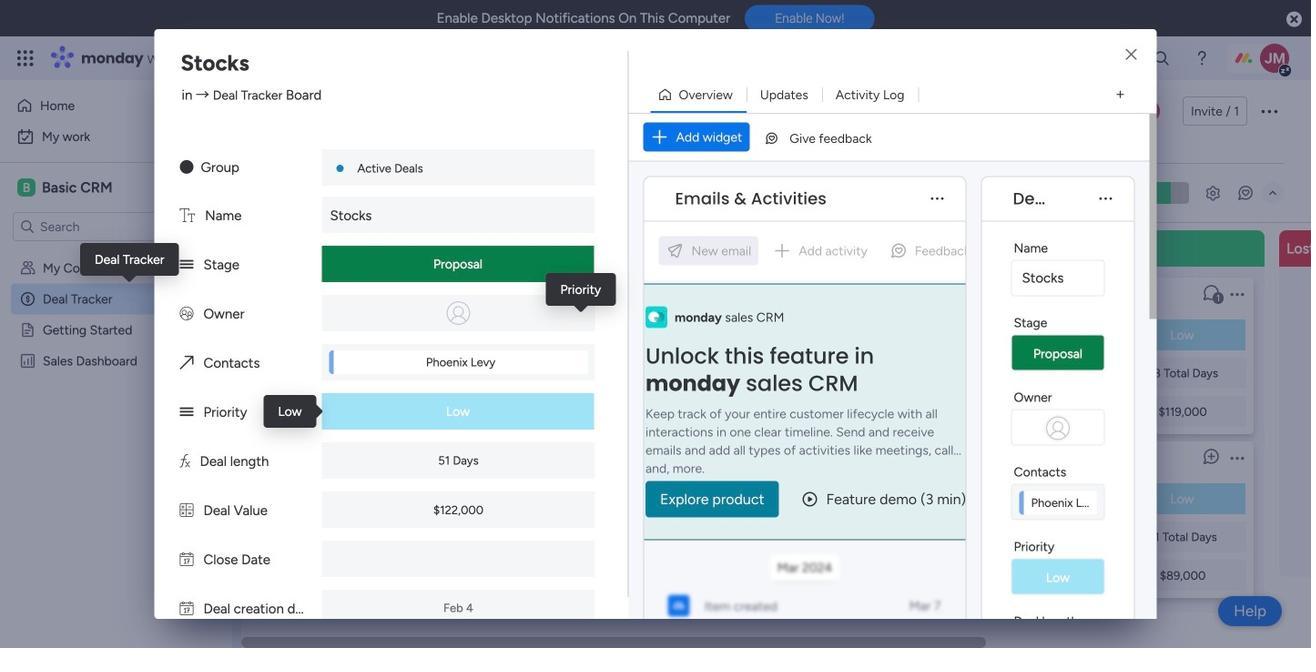 Task type: vqa. For each thing, say whether or not it's contained in the screenshot.
Find
no



Task type: locate. For each thing, give the bounding box(es) containing it.
search everything image
[[1153, 49, 1171, 67]]

add view image
[[1117, 88, 1124, 101], [488, 141, 495, 154]]

2 v2 function small outline image from the left
[[544, 366, 555, 381]]

0 horizontal spatial v2 status outline image
[[544, 328, 555, 342]]

2 more dots image from the left
[[1099, 192, 1112, 206]]

v2 function small outline image for v2 status outline icon
[[1046, 366, 1058, 381]]

0 vertical spatial add view image
[[1117, 88, 1124, 101]]

1 horizontal spatial v2 function small outline image
[[544, 366, 555, 381]]

0 horizontal spatial list box
[[0, 249, 232, 622]]

v2 board relation small image
[[180, 355, 193, 371]]

2 horizontal spatial list box
[[1039, 270, 1254, 598]]

1 horizontal spatial v2 status outline image
[[795, 492, 807, 506]]

tab
[[477, 133, 506, 162]]

2 horizontal spatial v2 function small outline image
[[795, 366, 807, 381]]

v2 function small outline image
[[1046, 366, 1058, 381], [795, 530, 807, 544], [1046, 530, 1058, 544]]

option
[[11, 91, 194, 120], [11, 122, 221, 151], [0, 252, 232, 255]]

1 v2 function small outline image from the left
[[292, 366, 304, 381]]

0 horizontal spatial add view image
[[488, 141, 495, 154]]

more dots image
[[931, 192, 944, 206], [1099, 192, 1112, 206]]

0 horizontal spatial v2 function small outline image
[[292, 366, 304, 381]]

new deal image
[[735, 239, 753, 258]]

dialog
[[0, 0, 1311, 648]]

v2 multiple person column image
[[180, 306, 193, 322]]

v2 function small outline image
[[292, 366, 304, 381], [544, 366, 555, 381], [795, 366, 807, 381]]

1 horizontal spatial add view image
[[1117, 88, 1124, 101]]

1 horizontal spatial list box
[[788, 270, 1002, 598]]

1 horizontal spatial v2 small numbers digit column outline image
[[1046, 568, 1058, 583]]

public dashboard image
[[19, 352, 36, 370]]

monday marketplace image
[[1108, 49, 1126, 67]]

list box
[[0, 249, 232, 622], [788, 270, 1002, 598], [1039, 270, 1254, 598]]

0 horizontal spatial more dots image
[[931, 192, 944, 206]]

collapse image
[[1266, 186, 1280, 200]]

0 vertical spatial v2 small numbers digit column outline image
[[795, 404, 807, 419]]

jeremy miller image
[[1136, 99, 1160, 123]]

dapulse text column image
[[180, 208, 195, 224]]

1 vertical spatial add view image
[[488, 141, 495, 154]]

v2 status outline image
[[544, 328, 555, 342], [795, 492, 807, 506], [1046, 492, 1058, 506]]

dapulse close image
[[1286, 10, 1302, 29]]

3 v2 function small outline image from the left
[[795, 366, 807, 381]]

row group
[[270, 230, 1311, 637]]

tab list
[[276, 133, 1284, 163]]

2 horizontal spatial v2 status outline image
[[1046, 492, 1058, 506]]

1 horizontal spatial more dots image
[[1099, 192, 1112, 206]]

None field
[[671, 187, 831, 211], [1008, 187, 1053, 211], [671, 187, 831, 211], [1008, 187, 1053, 211]]

v2 small numbers digit column outline image
[[292, 404, 304, 419], [544, 404, 555, 419], [1046, 404, 1058, 419], [795, 568, 807, 583]]

v2 small numbers digit column outline image
[[795, 404, 807, 419], [1046, 568, 1058, 583]]



Task type: describe. For each thing, give the bounding box(es) containing it.
1 vertical spatial option
[[11, 122, 221, 151]]

help image
[[1193, 49, 1211, 67]]

2 vertical spatial option
[[0, 252, 232, 255]]

angle down image
[[353, 186, 362, 200]]

v2 status image
[[180, 257, 193, 273]]

v2 function small outline image for v2 status outline image corresponding to the middle list box
[[795, 530, 807, 544]]

Search field
[[406, 180, 460, 206]]

workspace selection element
[[17, 177, 115, 198]]

v2 function image
[[180, 453, 190, 470]]

v2 status outline image for the middle list box
[[795, 492, 807, 506]]

select product image
[[16, 49, 35, 67]]

v2 status outline image for rightmost list box
[[1046, 492, 1058, 506]]

dapulse date column image
[[180, 601, 193, 617]]

v2 search image
[[392, 183, 406, 203]]

close image
[[1126, 48, 1137, 61]]

jeremy miller image
[[1260, 44, 1289, 73]]

1 vertical spatial v2 small numbers digit column outline image
[[1046, 568, 1058, 583]]

arrow down image
[[619, 182, 641, 204]]

public board image
[[19, 321, 36, 339]]

v2 function small outline image for v2 status outline image corresponding to rightmost list box
[[1046, 530, 1058, 544]]

dapulse date column image
[[180, 552, 193, 568]]

0 horizontal spatial v2 small numbers digit column outline image
[[795, 404, 807, 419]]

1 more dots image from the left
[[931, 192, 944, 206]]

v2 status outline image
[[1046, 328, 1058, 342]]

0 vertical spatial option
[[11, 91, 194, 120]]

v2 sun image
[[180, 159, 193, 176]]

Search in workspace field
[[38, 216, 152, 237]]

dapulse numbers column image
[[180, 503, 193, 519]]

workspace image
[[17, 178, 36, 198]]

v2 status image
[[180, 404, 193, 421]]



